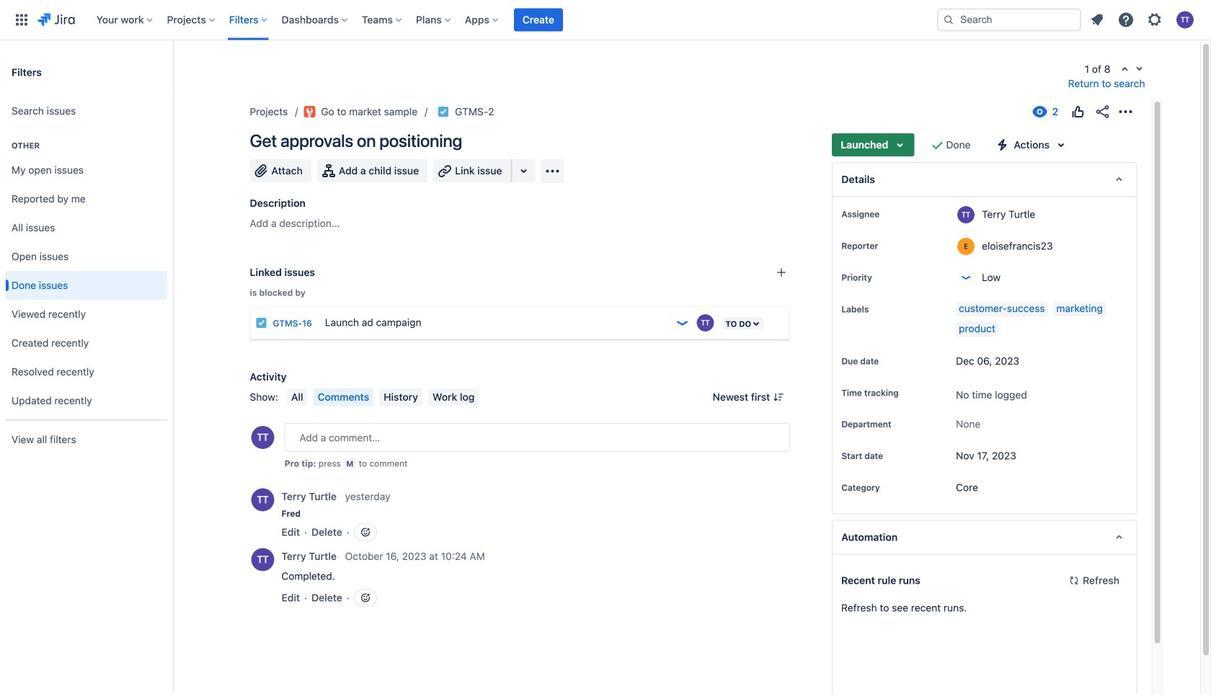 Task type: locate. For each thing, give the bounding box(es) containing it.
heading
[[6, 140, 167, 151]]

due date pin to top. only you can see pinned fields. image
[[882, 355, 893, 367]]

1 vertical spatial add reaction image
[[360, 592, 371, 604]]

more information about this user image
[[957, 206, 975, 223], [957, 238, 975, 255], [251, 488, 274, 511], [251, 548, 274, 571]]

menu bar
[[284, 389, 482, 406]]

jira image
[[37, 11, 75, 28], [37, 11, 75, 28]]

automation element
[[832, 520, 1137, 555]]

main content
[[173, 40, 1211, 694]]

done image
[[929, 136, 946, 154]]

help image
[[1117, 11, 1135, 28]]

banner
[[0, 0, 1211, 40]]

department pin to top. only you can see pinned fields. image
[[894, 418, 906, 430]]

link an issue image
[[776, 267, 787, 278]]

labels pin to top. only you can see pinned fields. image
[[872, 303, 883, 315]]

2 add reaction image from the top
[[360, 592, 371, 604]]

copy link to issue image
[[491, 105, 503, 117]]

details element
[[832, 162, 1137, 197]]

notifications image
[[1088, 11, 1106, 28]]

0 vertical spatial add reaction image
[[360, 527, 371, 538]]

Add a comment… field
[[284, 423, 790, 452]]

vote options: no one has voted for this issue yet. image
[[1069, 103, 1087, 120]]

add reaction image
[[360, 527, 371, 538], [360, 592, 371, 604]]



Task type: describe. For each thing, give the bounding box(es) containing it.
other group
[[6, 125, 167, 420]]

Search field
[[937, 8, 1081, 31]]

go to market sample image
[[304, 106, 315, 117]]

sidebar navigation image
[[157, 58, 189, 87]]

task image
[[438, 106, 449, 117]]

next issue 'good-1' ( type 'j' ) image
[[1134, 63, 1145, 75]]

priority pin to top. only you can see pinned fields. image
[[875, 272, 886, 283]]

actions image
[[1117, 103, 1134, 120]]

assignee pin to top. only you can see pinned fields. image
[[882, 208, 894, 220]]

search image
[[943, 14, 954, 26]]

your profile and settings image
[[1176, 11, 1194, 28]]

priority: low image
[[675, 316, 690, 330]]

primary element
[[9, 0, 926, 40]]

settings image
[[1146, 11, 1163, 28]]

appswitcher icon image
[[13, 11, 30, 28]]

1 add reaction image from the top
[[360, 527, 371, 538]]

issue type: task image
[[256, 317, 267, 329]]

not available - this is the first issue image
[[1119, 64, 1131, 76]]



Task type: vqa. For each thing, say whether or not it's contained in the screenshot.
Link an issue 'image'
yes



